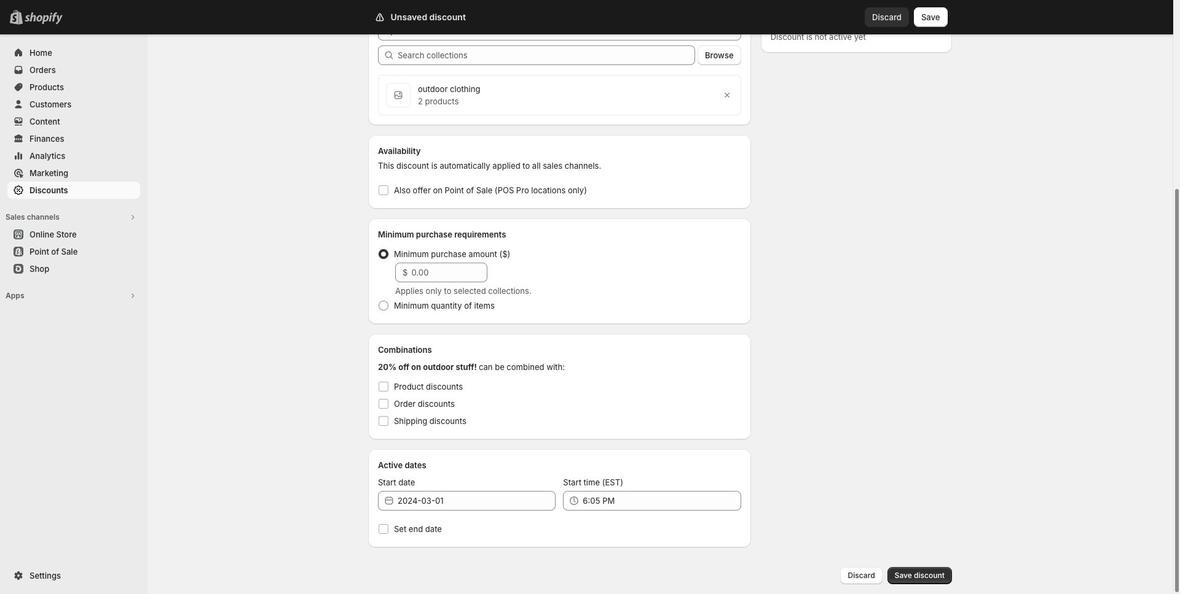 Task type: locate. For each thing, give the bounding box(es) containing it.
0.00 text field
[[411, 263, 487, 283]]



Task type: vqa. For each thing, say whether or not it's contained in the screenshot.
Shopify image at the top left
yes



Task type: describe. For each thing, give the bounding box(es) containing it.
Enter time text field
[[583, 492, 741, 511]]

Search collections text field
[[398, 45, 695, 65]]

shopify image
[[25, 12, 63, 25]]

YYYY-MM-DD text field
[[398, 492, 556, 511]]



